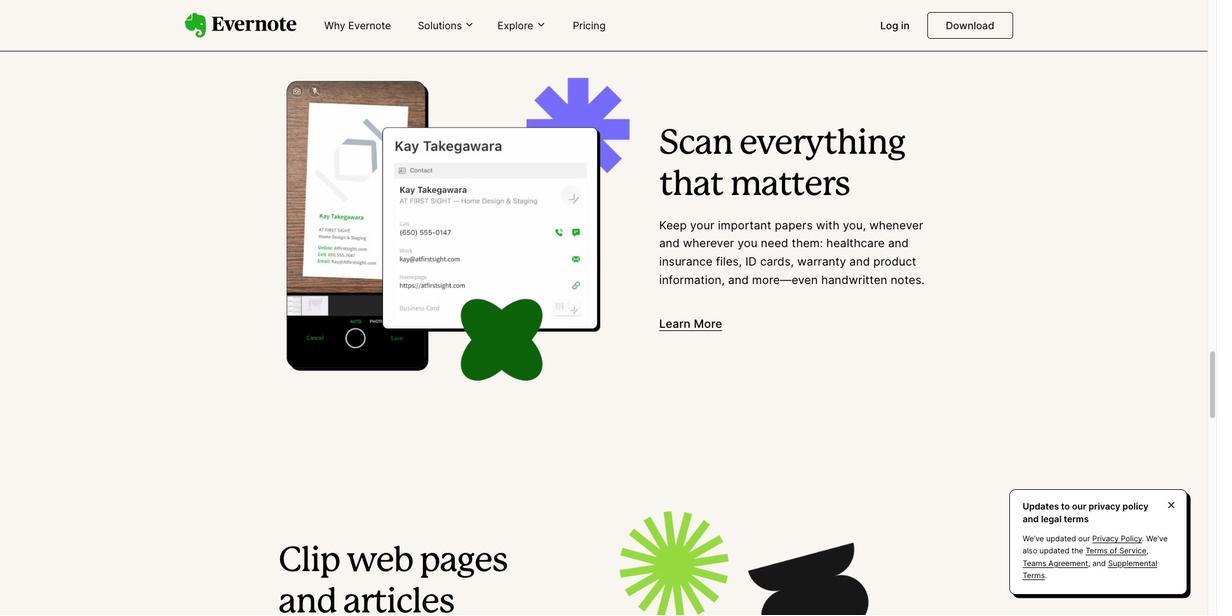 Task type: vqa. For each thing, say whether or not it's contained in the screenshot.
download
yes



Task type: describe. For each thing, give the bounding box(es) containing it.
and down files,
[[728, 273, 749, 287]]

you,
[[843, 218, 866, 232]]

insurance
[[659, 255, 713, 268]]

keep
[[659, 218, 687, 232]]

learn
[[659, 317, 691, 330]]

terms of service link
[[1086, 546, 1147, 556]]

policy
[[1121, 534, 1142, 543]]

wherever
[[683, 237, 734, 250]]

clip
[[279, 546, 340, 578]]

legal
[[1041, 513, 1062, 524]]

pricing link
[[565, 14, 613, 38]]

pages
[[420, 546, 507, 578]]

and down whenever
[[888, 237, 909, 250]]

our for privacy
[[1072, 501, 1087, 512]]

teams
[[1023, 558, 1047, 568]]

log
[[880, 19, 899, 32]]

with
[[816, 218, 840, 232]]

more
[[694, 317, 722, 330]]

information,
[[659, 273, 725, 287]]

you
[[738, 237, 758, 250]]

of
[[1110, 546, 1117, 556]]

articles
[[343, 587, 454, 615]]

cards,
[[760, 255, 794, 268]]

important
[[718, 218, 772, 232]]

more—even
[[752, 273, 818, 287]]

updates
[[1023, 501, 1059, 512]]

1 we've from the left
[[1023, 534, 1044, 543]]

handwritten
[[822, 273, 888, 287]]

learn more link
[[659, 315, 722, 333]]

policy
[[1123, 501, 1149, 512]]

agreement
[[1049, 558, 1088, 568]]

scan
[[659, 128, 733, 160]]

scan everything that matters
[[659, 128, 905, 201]]

whenever
[[870, 218, 924, 232]]

. for . we've also updated the
[[1142, 534, 1144, 543]]

privacy
[[1093, 534, 1119, 543]]

product
[[874, 255, 917, 268]]

the
[[1072, 546, 1084, 556]]

updated inside . we've also updated the
[[1040, 546, 1070, 556]]

healthcare
[[827, 237, 885, 250]]

download link
[[928, 12, 1013, 39]]

and down healthcare
[[850, 255, 870, 268]]

papers
[[775, 218, 813, 232]]

we've updated our privacy policy
[[1023, 534, 1142, 543]]

explore button
[[494, 18, 550, 33]]

why
[[324, 19, 345, 32]]

0 horizontal spatial ,
[[1088, 558, 1091, 568]]

updates to our privacy policy and legal terms
[[1023, 501, 1149, 524]]

clipper illustration image
[[571, 488, 929, 615]]

terms of service , teams agreement , and
[[1023, 546, 1149, 568]]

our for privacy
[[1079, 534, 1090, 543]]

service
[[1120, 546, 1147, 556]]

solutions button
[[414, 18, 479, 33]]

them:
[[792, 237, 823, 250]]

log in
[[880, 19, 910, 32]]



Task type: locate. For each thing, give the bounding box(es) containing it.
learn more
[[659, 317, 722, 330]]

updated
[[1046, 534, 1076, 543], [1040, 546, 1070, 556]]

web
[[347, 546, 413, 578]]

terms down teams
[[1023, 570, 1045, 580]]

explore
[[498, 19, 533, 32]]

.
[[1142, 534, 1144, 543], [1045, 570, 1047, 580]]

everything
[[739, 128, 905, 160]]

terms inside "supplemental terms"
[[1023, 570, 1045, 580]]

0 horizontal spatial .
[[1045, 570, 1047, 580]]

why evernote link
[[317, 14, 399, 38]]

that
[[659, 170, 723, 201]]

to
[[1061, 501, 1070, 512]]

supplemental
[[1108, 558, 1158, 568]]

files,
[[716, 255, 742, 268]]

and inside updates to our privacy policy and legal terms
[[1023, 513, 1039, 524]]

id
[[746, 255, 757, 268]]

and inside terms of service , teams agreement , and
[[1093, 558, 1106, 568]]

notes.
[[891, 273, 925, 287]]

0 horizontal spatial terms
[[1023, 570, 1045, 580]]

pricing
[[573, 19, 606, 32]]

. for .
[[1045, 570, 1047, 580]]

we've right policy
[[1147, 534, 1168, 543]]

0 vertical spatial updated
[[1046, 534, 1076, 543]]

download
[[946, 19, 995, 32]]

privacy policy link
[[1093, 534, 1142, 543]]

1 horizontal spatial we've
[[1147, 534, 1168, 543]]

scan screen image
[[279, 71, 636, 386]]

warranty
[[798, 255, 846, 268]]

supplemental terms
[[1023, 558, 1158, 580]]

why evernote
[[324, 19, 391, 32]]

keep your important papers with you, whenever and wherever you need them: healthcare and insurance files, id cards, warranty and product information, and more—even handwritten notes.
[[659, 218, 925, 287]]

0 vertical spatial ,
[[1147, 546, 1149, 556]]

0 vertical spatial terms
[[1086, 546, 1108, 556]]

1 vertical spatial .
[[1045, 570, 1047, 580]]

1 horizontal spatial ,
[[1147, 546, 1149, 556]]

we've
[[1023, 534, 1044, 543], [1147, 534, 1168, 543]]

1 horizontal spatial .
[[1142, 534, 1144, 543]]

, down . we've also updated the
[[1088, 558, 1091, 568]]

and
[[659, 237, 680, 250], [888, 237, 909, 250], [850, 255, 870, 268], [728, 273, 749, 287], [1023, 513, 1039, 524], [1093, 558, 1106, 568], [279, 587, 337, 615]]

privacy
[[1089, 501, 1121, 512]]

and down keep
[[659, 237, 680, 250]]

evernote logo image
[[185, 13, 296, 38]]

in
[[901, 19, 910, 32]]

supplemental terms link
[[1023, 558, 1158, 580]]

0 vertical spatial .
[[1142, 534, 1144, 543]]

and down . we've also updated the
[[1093, 558, 1106, 568]]

and down clip
[[279, 587, 337, 615]]

0 vertical spatial our
[[1072, 501, 1087, 512]]

evernote
[[348, 19, 391, 32]]

solutions
[[418, 19, 462, 32]]

we've up also
[[1023, 534, 1044, 543]]

and inside clip web pages and articles
[[279, 587, 337, 615]]

our inside updates to our privacy policy and legal terms
[[1072, 501, 1087, 512]]

log in link
[[873, 14, 918, 38]]

, up supplemental
[[1147, 546, 1149, 556]]

our up terms at right
[[1072, 501, 1087, 512]]

1 vertical spatial ,
[[1088, 558, 1091, 568]]

clip web pages and articles
[[279, 546, 507, 615]]

teams agreement link
[[1023, 558, 1088, 568]]

. inside . we've also updated the
[[1142, 534, 1144, 543]]

2 we've from the left
[[1147, 534, 1168, 543]]

. up service
[[1142, 534, 1144, 543]]

we've inside . we've also updated the
[[1147, 534, 1168, 543]]

1 vertical spatial terms
[[1023, 570, 1045, 580]]

1 horizontal spatial terms
[[1086, 546, 1108, 556]]

terms inside terms of service , teams agreement , and
[[1086, 546, 1108, 556]]

also
[[1023, 546, 1038, 556]]

need
[[761, 237, 789, 250]]

our
[[1072, 501, 1087, 512], [1079, 534, 1090, 543]]

our up the on the right bottom
[[1079, 534, 1090, 543]]

matters
[[730, 170, 850, 201]]

updated up the teams agreement link
[[1040, 546, 1070, 556]]

0 horizontal spatial we've
[[1023, 534, 1044, 543]]

. down the teams agreement link
[[1045, 570, 1047, 580]]

1 vertical spatial updated
[[1040, 546, 1070, 556]]

your
[[690, 218, 715, 232]]

. we've also updated the
[[1023, 534, 1168, 556]]

terms down privacy
[[1086, 546, 1108, 556]]

and down "updates"
[[1023, 513, 1039, 524]]

terms
[[1064, 513, 1089, 524]]

1 vertical spatial our
[[1079, 534, 1090, 543]]

terms
[[1086, 546, 1108, 556], [1023, 570, 1045, 580]]

updated up the on the right bottom
[[1046, 534, 1076, 543]]

,
[[1147, 546, 1149, 556], [1088, 558, 1091, 568]]



